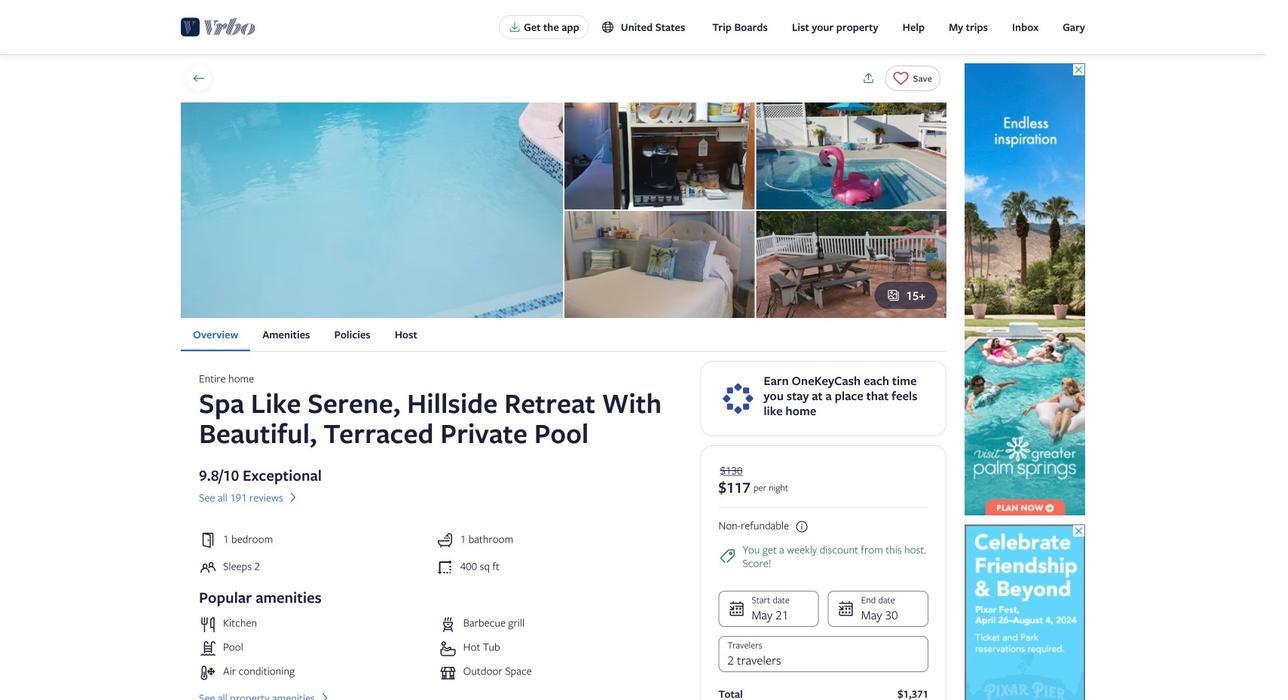 Task type: locate. For each thing, give the bounding box(es) containing it.
download the app button image
[[509, 21, 521, 33]]

front deck overlooking the hills image
[[757, 211, 947, 318]]

master bedroom image
[[565, 211, 755, 318]]

list
[[181, 318, 947, 351]]

show all 15 images image
[[887, 289, 901, 302]]

pool image
[[757, 103, 947, 210]]

backyard pool image
[[181, 103, 563, 318]]

list item
[[199, 616, 433, 634], [439, 616, 674, 634], [199, 640, 433, 658], [439, 640, 674, 658], [199, 664, 433, 682], [439, 664, 674, 682]]



Task type: describe. For each thing, give the bounding box(es) containing it.
vrbo logo image
[[181, 15, 256, 39]]

positive theme image
[[719, 548, 737, 566]]

small image
[[602, 20, 615, 34]]

medium image
[[318, 692, 332, 701]]

see all properties image
[[192, 72, 206, 85]]

share image
[[862, 72, 876, 85]]

medium image
[[286, 491, 300, 504]]

coffee bar and mini kitchen image
[[565, 103, 755, 210]]



Task type: vqa. For each thing, say whether or not it's contained in the screenshot.
Cancun which includes a sandy beach, landscape views and general coastal views image
no



